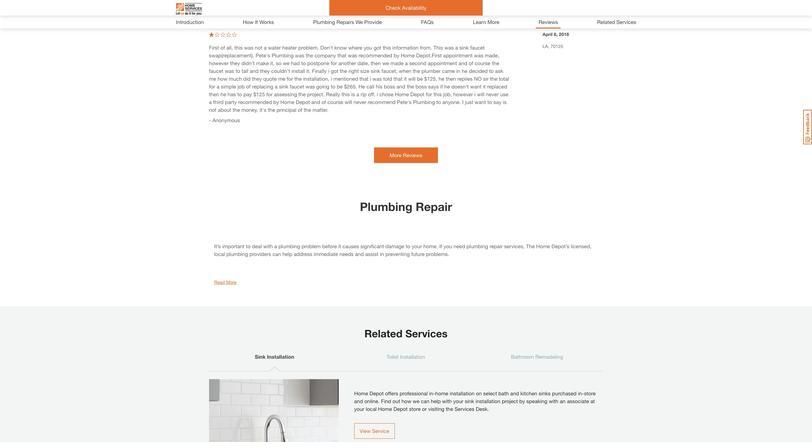 Task type: locate. For each thing, give the bounding box(es) containing it.
for down install
[[287, 76, 293, 82]]

local down it's
[[214, 251, 225, 257]]

home
[[401, 52, 415, 58], [395, 91, 409, 97], [281, 99, 294, 105], [536, 243, 550, 249], [354, 390, 368, 397], [378, 406, 392, 412]]

0 horizontal spatial how
[[218, 76, 227, 82]]

1 vertical spatial want
[[475, 99, 486, 105]]

2 horizontal spatial that
[[394, 76, 403, 82]]

and inside it's important to deal with a plumbing problem before it causes significant damage to your home. if you need plumbing repair services, the home depot's licensed, local plumbing providers can help address immediate needs and assist in preventing future problems.
[[355, 251, 364, 257]]

more
[[488, 19, 500, 25], [390, 152, 402, 158], [226, 280, 237, 285]]

we
[[356, 19, 363, 25]]

store left or
[[409, 406, 421, 412]]

money,
[[241, 107, 258, 113]]

2 ☆ from the left
[[215, 31, 220, 38]]

1 horizontal spatial is
[[503, 99, 507, 105]]

1 horizontal spatial will
[[408, 76, 416, 82]]

more for learn more
[[488, 19, 500, 25]]

1 horizontal spatial your
[[412, 243, 422, 249]]

for down company
[[331, 60, 337, 66]]

0 vertical spatial related
[[597, 19, 615, 25]]

1 vertical spatial in
[[380, 251, 384, 257]]

how inside the first of all, this was not a water heater problem. don't know where you got this information from. this was a sink faucet swap(replacement). pete's plumbing was the company that was recommended by home depot.first appointment was made, however they didn't make it, so we had to postpone for another date, then we made a second appointment and of course the faucet was to tall and they couldn't install it. finally i got the right size sink faucet, when the plumber came in he decided to ask me how much did they quote me  for the installation, i mentioned that i was told that it will be $125, he then replies no sir the total for a simple job of replacing a sink faucet was going to be $265. he call his boss and the boss says if he doesn't want it replaced then he has to pay $125 for assessing the project. really this is a rip off, i chose home depot for this job, however i will never use a third party recommended by home depot and of course will never recommend pete's plumbing to anyone. i just want to say is not about the money, it's the principal of the matter.
[[218, 76, 227, 82]]

1 horizontal spatial installation
[[476, 398, 501, 404]]

made,
[[485, 52, 499, 58]]

home right chose
[[395, 91, 409, 97]]

0 vertical spatial installation
[[450, 390, 475, 397]]

course
[[475, 60, 491, 66], [328, 99, 343, 105]]

plumbing
[[279, 243, 300, 249], [467, 243, 488, 249], [226, 251, 248, 257]]

installation
[[267, 354, 294, 360], [400, 354, 425, 360]]

local inside it's important to deal with a plumbing problem before it causes significant damage to your home. if you need plumbing repair services, the home depot's licensed, local plumbing providers can help address immediate needs and assist in preventing future problems.
[[214, 251, 225, 257]]

by up made
[[394, 52, 400, 58]]

0 vertical spatial related services
[[597, 19, 636, 25]]

by inside home depot offers professional in-home installation on select bath and kitchen sinks purchased in-store and online. find out how we can help with your sink installation project by speaking with an associate at your local home depot store or visiting the services desk.
[[519, 398, 525, 404]]

is right 'say' on the top of the page
[[503, 99, 507, 105]]

boss down told
[[384, 83, 395, 90]]

in- up visiting
[[429, 390, 435, 397]]

this down if on the top right of the page
[[434, 91, 442, 97]]

going
[[316, 83, 329, 90]]

1 vertical spatial how
[[402, 398, 411, 404]]

1 horizontal spatial in-
[[578, 390, 584, 397]]

repair
[[490, 243, 503, 249]]

find
[[381, 398, 391, 404]]

0 horizontal spatial can
[[273, 251, 281, 257]]

home right the
[[536, 243, 550, 249]]

help inside it's important to deal with a plumbing problem before it causes significant damage to your home. if you need plumbing repair services, the home depot's licensed, local plumbing providers can help address immediate needs and assist in preventing future problems.
[[283, 251, 292, 257]]

the inside home depot offers professional in-home installation on select bath and kitchen sinks purchased in-store and online. find out how we can help with your sink installation project by speaking with an associate at your local home depot store or visiting the services desk.
[[446, 406, 453, 412]]

1 vertical spatial store
[[409, 406, 421, 412]]

postpone
[[307, 60, 329, 66]]

was left made,
[[474, 52, 484, 58]]

1 horizontal spatial store
[[584, 390, 596, 397]]

2 horizontal spatial then
[[446, 76, 456, 82]]

1 horizontal spatial more
[[390, 152, 402, 158]]

just
[[465, 99, 473, 105]]

recommended up date,
[[359, 52, 392, 58]]

0 vertical spatial is
[[351, 91, 355, 97]]

0 vertical spatial be
[[417, 76, 423, 82]]

home
[[435, 390, 448, 397]]

it inside it's important to deal with a plumbing problem before it causes significant damage to your home. if you need plumbing repair services, the home depot's licensed, local plumbing providers can help address immediate needs and assist in preventing future problems.
[[338, 243, 341, 249]]

on
[[476, 390, 482, 397]]

store up at
[[584, 390, 596, 397]]

2 installation from the left
[[400, 354, 425, 360]]

total
[[499, 76, 509, 82]]

1 horizontal spatial not
[[255, 44, 262, 51]]

then up third in the top of the page
[[209, 91, 219, 97]]

that down know
[[338, 52, 347, 58]]

1 horizontal spatial local
[[366, 406, 377, 412]]

really
[[326, 91, 340, 97]]

me left much
[[209, 76, 216, 82]]

is
[[351, 91, 355, 97], [503, 99, 507, 105]]

1 vertical spatial will
[[477, 91, 485, 97]]

0 horizontal spatial will
[[345, 99, 352, 105]]

1 vertical spatial faucet
[[209, 68, 223, 74]]

he
[[462, 68, 468, 74], [439, 76, 444, 82], [444, 83, 450, 90], [221, 91, 226, 97]]

a inside it's important to deal with a plumbing problem before it causes significant damage to your home. if you need plumbing repair services, the home depot's licensed, local plumbing providers can help address immediate needs and assist in preventing future problems.
[[274, 243, 277, 249]]

1 vertical spatial local
[[366, 406, 377, 412]]

0 horizontal spatial local
[[214, 251, 225, 257]]

appointment
[[443, 52, 473, 58], [428, 60, 457, 66]]

it.
[[306, 68, 311, 74]]

it down when
[[404, 76, 407, 82]]

in
[[456, 68, 461, 74], [380, 251, 384, 257]]

we right so
[[283, 60, 290, 66]]

pete's right recommend
[[397, 99, 412, 105]]

1 vertical spatial more
[[390, 152, 402, 158]]

the right visiting
[[446, 406, 453, 412]]

by down the assessing
[[273, 99, 279, 105]]

need
[[454, 243, 465, 249]]

0 vertical spatial your
[[412, 243, 422, 249]]

view service link
[[354, 424, 395, 439]]

0 vertical spatial it
[[404, 76, 407, 82]]

offers
[[385, 390, 398, 397]]

1 vertical spatial services
[[405, 328, 448, 340]]

want right just
[[475, 99, 486, 105]]

out
[[393, 398, 400, 404]]

0 horizontal spatial never
[[354, 99, 366, 105]]

0 vertical spatial help
[[283, 251, 292, 257]]

local down "online."
[[366, 406, 377, 412]]

off,
[[368, 91, 376, 97]]

2 vertical spatial faucet
[[290, 83, 304, 90]]

however
[[209, 60, 229, 66], [454, 91, 473, 97]]

how inside home depot offers professional in-home installation on select bath and kitchen sinks purchased in-store and online. find out how we can help with your sink installation project by speaking with an associate at your local home depot store or visiting the services desk.
[[402, 398, 411, 404]]

0 horizontal spatial installation
[[267, 354, 294, 360]]

got right where
[[374, 44, 381, 51]]

plumbing repairs we provide
[[313, 19, 382, 25]]

will down $265.
[[345, 99, 352, 105]]

1 vertical spatial never
[[354, 99, 366, 105]]

0 vertical spatial will
[[408, 76, 416, 82]]

he up replies
[[462, 68, 468, 74]]

immediate
[[314, 251, 338, 257]]

of right 'job'
[[246, 83, 251, 90]]

can inside home depot offers professional in-home installation on select bath and kitchen sinks purchased in-store and online. find out how we can help with your sink installation project by speaking with an associate at your local home depot store or visiting the services desk.
[[421, 398, 430, 404]]

with left an
[[549, 398, 559, 404]]

of right principal
[[298, 107, 302, 113]]

1 vertical spatial you
[[444, 243, 452, 249]]

remodeling
[[536, 354, 563, 360]]

then
[[371, 60, 381, 66], [446, 76, 456, 82], [209, 91, 219, 97]]

be down mentioned
[[337, 83, 343, 90]]

it's
[[214, 243, 221, 249]]

course up decided
[[475, 60, 491, 66]]

0 horizontal spatial services
[[405, 328, 448, 340]]

1 horizontal spatial services
[[455, 406, 475, 412]]

that
[[338, 52, 347, 58], [360, 76, 369, 82], [394, 76, 403, 82]]

will down when
[[408, 76, 416, 82]]

0 vertical spatial reviews
[[539, 19, 558, 25]]

not down third in the top of the page
[[209, 107, 217, 113]]

1 vertical spatial help
[[431, 398, 441, 404]]

0 horizontal spatial plumbing
[[226, 251, 248, 257]]

2 vertical spatial it
[[338, 243, 341, 249]]

1 vertical spatial be
[[337, 83, 343, 90]]

never down the replaced
[[486, 91, 499, 97]]

faucet up the assessing
[[290, 83, 304, 90]]

they
[[230, 60, 240, 66], [260, 68, 270, 74], [252, 76, 262, 82]]

april
[[543, 31, 553, 37]]

help
[[283, 251, 292, 257], [431, 398, 441, 404]]

at
[[591, 398, 595, 404]]

0 horizontal spatial is
[[351, 91, 355, 97]]

2 vertical spatial then
[[209, 91, 219, 97]]

1 vertical spatial by
[[273, 99, 279, 105]]

problem.
[[298, 44, 319, 51]]

pete's up make
[[256, 52, 270, 58]]

plumber
[[422, 68, 441, 74]]

right
[[349, 68, 359, 74]]

1 boss from the left
[[384, 83, 395, 90]]

however down swap(replacement).
[[209, 60, 229, 66]]

recommend
[[368, 99, 396, 105]]

1 installation from the left
[[267, 354, 294, 360]]

will down "no"
[[477, 91, 485, 97]]

0 horizontal spatial however
[[209, 60, 229, 66]]

you right if
[[444, 243, 452, 249]]

to
[[301, 60, 306, 66], [236, 68, 240, 74], [489, 68, 494, 74], [331, 83, 335, 90], [237, 91, 242, 97], [437, 99, 441, 105], [488, 99, 492, 105], [246, 243, 251, 249], [406, 243, 410, 249]]

1 horizontal spatial help
[[431, 398, 441, 404]]

if
[[439, 243, 442, 249]]

if
[[440, 83, 443, 90]]

learn
[[473, 19, 486, 25]]

replacing
[[252, 83, 273, 90]]

never down rip
[[354, 99, 366, 105]]

select
[[483, 390, 497, 397]]

to up 'preventing'
[[406, 243, 410, 249]]

2 horizontal spatial services
[[617, 19, 636, 25]]

of left all,
[[221, 44, 225, 51]]

then right date,
[[371, 60, 381, 66]]

the
[[526, 243, 535, 249]]

1 horizontal spatial faucet
[[290, 83, 304, 90]]

with down home
[[442, 398, 452, 404]]

local
[[214, 251, 225, 257], [366, 406, 377, 412]]

the down party
[[233, 107, 240, 113]]

availability
[[402, 5, 427, 11]]

chose
[[380, 91, 394, 97]]

0 horizontal spatial reviews
[[403, 152, 423, 158]]

installation down select
[[476, 398, 501, 404]]

another
[[339, 60, 356, 66]]

$125,
[[424, 76, 437, 82]]

in inside the first of all, this was not a water heater problem. don't know where you got this information from. this was a sink faucet swap(replacement). pete's plumbing was the company that was recommended by home depot.first appointment was made, however they didn't make it, so we had to postpone for another date, then we made a second appointment and of course the faucet was to tall and they couldn't install it. finally i got the right size sink faucet, when the plumber came in he decided to ask me how much did they quote me  for the installation, i mentioned that i was told that it will be $125, he then replies no sir the total for a simple job of replacing a sink faucet was going to be $265. he call his boss and the boss says if he doesn't want it replaced then he has to pay $125 for assessing the project. really this is a rip off, i chose home depot for this job, however i will never use a third party recommended by home depot and of course will never recommend pete's plumbing to anyone. i just want to say is not about the money, it's the principal of the matter.
[[456, 68, 461, 74]]

we
[[283, 60, 290, 66], [382, 60, 389, 66], [413, 398, 420, 404]]

in right came
[[456, 68, 461, 74]]

how
[[218, 76, 227, 82], [402, 398, 411, 404]]

licensed,
[[571, 243, 592, 249]]

all,
[[226, 44, 233, 51]]

0 horizontal spatial boss
[[384, 83, 395, 90]]

installation left on
[[450, 390, 475, 397]]

1 vertical spatial recommended
[[238, 99, 272, 105]]

0 vertical spatial more
[[488, 19, 500, 25]]

job,
[[443, 91, 452, 97]]

0 horizontal spatial in
[[380, 251, 384, 257]]

2 horizontal spatial it
[[483, 83, 486, 90]]

deal
[[252, 243, 262, 249]]

0 vertical spatial how
[[218, 76, 227, 82]]

he up if on the top right of the page
[[439, 76, 444, 82]]

a right this at right top
[[455, 44, 458, 51]]

the down the problem.
[[306, 52, 313, 58]]

the down second
[[413, 68, 420, 74]]

boss left "says"
[[416, 83, 427, 90]]

0 vertical spatial by
[[394, 52, 400, 58]]

0 horizontal spatial your
[[354, 406, 364, 412]]

0 horizontal spatial got
[[331, 68, 338, 74]]

you inside it's important to deal with a plumbing problem before it causes significant damage to your home. if you need plumbing repair services, the home depot's licensed, local plumbing providers can help address immediate needs and assist in preventing future problems.
[[444, 243, 452, 249]]

had
[[291, 60, 300, 66]]

we inside home depot offers professional in-home installation on select bath and kitchen sinks purchased in-store and online. find out how we can help with your sink installation project by speaking with an associate at your local home depot store or visiting the services desk.
[[413, 398, 420, 404]]

0 vertical spatial store
[[584, 390, 596, 397]]

1 horizontal spatial me
[[278, 76, 285, 82]]

1 horizontal spatial course
[[475, 60, 491, 66]]

0 vertical spatial you
[[364, 44, 372, 51]]

can right providers at the left bottom of page
[[273, 251, 281, 257]]

home depot offers professional in-home installation on select bath and kitchen sinks purchased in-store and online. find out how we can help with your sink installation project by speaking with an associate at your local home depot store or visiting the services desk.
[[354, 390, 596, 412]]

principal
[[277, 107, 296, 113]]

this right all,
[[234, 44, 243, 51]]

use
[[500, 91, 509, 97]]

1 horizontal spatial installation
[[400, 354, 425, 360]]

they up the replacing
[[252, 76, 262, 82]]

0 horizontal spatial pete's
[[256, 52, 270, 58]]

not left the water
[[255, 44, 262, 51]]

associate
[[567, 398, 589, 404]]

2 boss from the left
[[416, 83, 427, 90]]

faucet up decided
[[470, 44, 485, 51]]

0 vertical spatial in
[[456, 68, 461, 74]]

needs
[[340, 251, 354, 257]]

anonymous
[[212, 117, 240, 123]]

view service
[[360, 428, 389, 434]]

home down find
[[378, 406, 392, 412]]

0 vertical spatial then
[[371, 60, 381, 66]]

finally
[[312, 68, 327, 74]]

want down "no"
[[470, 83, 482, 90]]

to left the ask
[[489, 68, 494, 74]]

local inside home depot offers professional in-home installation on select bath and kitchen sinks purchased in-store and online. find out how we can help with your sink installation project by speaking with an associate at your local home depot store or visiting the services desk.
[[366, 406, 377, 412]]

1 horizontal spatial you
[[444, 243, 452, 249]]

with inside it's important to deal with a plumbing problem before it causes significant damage to your home. if you need plumbing repair services, the home depot's licensed, local plumbing providers can help address immediate needs and assist in preventing future problems.
[[263, 243, 273, 249]]

how right out
[[402, 398, 411, 404]]

2 horizontal spatial faucet
[[470, 44, 485, 51]]

sinks
[[539, 390, 551, 397]]

plumbing
[[313, 19, 335, 25], [272, 52, 294, 58], [413, 99, 435, 105], [360, 200, 413, 214]]

be left $125,
[[417, 76, 423, 82]]

the down made,
[[492, 60, 499, 66]]

services inside home depot offers professional in-home installation on select bath and kitchen sinks purchased in-store and online. find out how we can help with your sink installation project by speaking with an associate at your local home depot store or visiting the services desk.
[[455, 406, 475, 412]]

1 horizontal spatial however
[[454, 91, 473, 97]]

to left deal
[[246, 243, 251, 249]]

installation right sink
[[267, 354, 294, 360]]

says
[[428, 83, 439, 90]]

do it for you logo image
[[176, 0, 202, 18]]

we up faucet,
[[382, 60, 389, 66]]

how up simple
[[218, 76, 227, 82]]

★
[[209, 31, 214, 38]]

in right 'assist' on the left of the page
[[380, 251, 384, 257]]

a
[[264, 44, 267, 51], [455, 44, 458, 51], [405, 60, 408, 66], [217, 83, 219, 90], [275, 83, 278, 90], [357, 91, 359, 97], [209, 99, 212, 105], [274, 243, 277, 249]]

1 horizontal spatial that
[[360, 76, 369, 82]]

depot's
[[552, 243, 570, 249]]

plumbing down important at the bottom of the page
[[226, 251, 248, 257]]

to left 'anyone.'
[[437, 99, 441, 105]]



Task type: describe. For each thing, give the bounding box(es) containing it.
0 vertical spatial never
[[486, 91, 499, 97]]

simple
[[221, 83, 236, 90]]

april 6, 2018
[[543, 31, 569, 37]]

0 horizontal spatial we
[[283, 60, 290, 66]]

professional
[[400, 390, 428, 397]]

-
[[209, 117, 211, 123]]

i down "no"
[[475, 91, 476, 97]]

the up mentioned
[[340, 68, 347, 74]]

0 vertical spatial services
[[617, 19, 636, 25]]

this
[[434, 44, 443, 51]]

0 horizontal spatial related services
[[365, 328, 448, 340]]

before
[[322, 243, 337, 249]]

- anonymous
[[209, 117, 240, 123]]

1 horizontal spatial related services
[[597, 19, 636, 25]]

1 horizontal spatial plumbing
[[279, 243, 300, 249]]

anyone.
[[443, 99, 461, 105]]

was up project.
[[306, 83, 315, 90]]

1 horizontal spatial it
[[404, 76, 407, 82]]

help inside home depot offers professional in-home installation on select bath and kitchen sinks purchased in-store and online. find out how we can help with your sink installation project by speaking with an associate at your local home depot store or visiting the services desk.
[[431, 398, 441, 404]]

the right it's
[[268, 107, 275, 113]]

bath
[[499, 390, 509, 397]]

depot up "online."
[[370, 390, 384, 397]]

and down when
[[397, 83, 405, 90]]

2 horizontal spatial with
[[549, 398, 559, 404]]

1 horizontal spatial be
[[417, 76, 423, 82]]

0 horizontal spatial then
[[209, 91, 219, 97]]

a left rip
[[357, 91, 359, 97]]

the right sir on the top right of page
[[490, 76, 498, 82]]

home down information
[[401, 52, 415, 58]]

la, 70125
[[543, 43, 563, 49]]

when
[[399, 68, 411, 74]]

company
[[315, 52, 336, 58]]

depot down out
[[394, 406, 408, 412]]

this up made
[[383, 44, 391, 51]]

0 vertical spatial not
[[255, 44, 262, 51]]

0 horizontal spatial be
[[337, 83, 343, 90]]

to right "had"
[[301, 60, 306, 66]]

1 vertical spatial pete's
[[397, 99, 412, 105]]

it,
[[270, 60, 275, 66]]

view
[[360, 428, 371, 434]]

0 horizontal spatial by
[[273, 99, 279, 105]]

mentioned
[[334, 76, 358, 82]]

1 vertical spatial appointment
[[428, 60, 457, 66]]

70125
[[551, 43, 563, 49]]

depot down project.
[[296, 99, 310, 105]]

information
[[393, 44, 419, 51]]

preventing
[[386, 251, 410, 257]]

did
[[243, 76, 251, 82]]

heater
[[282, 44, 297, 51]]

first
[[209, 44, 219, 51]]

the left project.
[[298, 91, 306, 97]]

repairs
[[337, 19, 354, 25]]

visiting
[[428, 406, 445, 412]]

your inside it's important to deal with a plumbing problem before it causes significant damage to your home. if you need plumbing repair services, the home depot's licensed, local plumbing providers can help address immediate needs and assist in preventing future problems.
[[412, 243, 422, 249]]

check availability
[[386, 5, 427, 11]]

of up decided
[[469, 60, 473, 66]]

much
[[229, 76, 242, 82]]

1 horizontal spatial with
[[442, 398, 452, 404]]

reviews inside more reviews link
[[403, 152, 423, 158]]

faucet,
[[382, 68, 398, 74]]

i up call
[[370, 76, 371, 82]]

he right if on the top right of the page
[[444, 83, 450, 90]]

for down the replacing
[[266, 91, 273, 97]]

feedback link image
[[804, 110, 812, 145]]

installation for sink installation
[[267, 354, 294, 360]]

the left matter.
[[304, 107, 311, 113]]

0 horizontal spatial faucet
[[209, 68, 223, 74]]

a down quote
[[275, 83, 278, 90]]

1 vertical spatial installation
[[476, 398, 501, 404]]

1 vertical spatial they
[[260, 68, 270, 74]]

second
[[409, 60, 427, 66]]

2 me from the left
[[278, 76, 285, 82]]

was right this at right top
[[445, 44, 454, 51]]

$125
[[253, 91, 265, 97]]

i right finally
[[328, 68, 329, 74]]

2 vertical spatial will
[[345, 99, 352, 105]]

sink
[[255, 354, 266, 360]]

2 horizontal spatial plumbing
[[467, 243, 488, 249]]

decided
[[469, 68, 488, 74]]

0 vertical spatial course
[[475, 60, 491, 66]]

problems.
[[426, 251, 449, 257]]

don't
[[320, 44, 333, 51]]

more for read more
[[226, 280, 237, 285]]

project.
[[307, 91, 325, 97]]

his
[[376, 83, 383, 90]]

you inside the first of all, this was not a water heater problem. don't know where you got this information from. this was a sink faucet swap(replacement). pete's plumbing was the company that was recommended by home depot.first appointment was made, however they didn't make it, so we had to postpone for another date, then we made a second appointment and of course the faucet was to tall and they couldn't install it. finally i got the right size sink faucet, when the plumber came in he decided to ask me how much did they quote me  for the installation, i mentioned that i was told that it will be $125, he then replies no sir the total for a simple job of replacing a sink faucet was going to be $265. he call his boss and the boss says if he doesn't want it replaced then he has to pay $125 for assessing the project. really this is a rip off, i chose home depot for this job, however i will never use a third party recommended by home depot and of course will never recommend pete's plumbing to anyone. i just want to say is not about the money, it's the principal of the matter.
[[364, 44, 372, 51]]

pay
[[244, 91, 252, 97]]

a left third in the top of the page
[[209, 99, 212, 105]]

and up replies
[[459, 60, 467, 66]]

how it works
[[243, 19, 274, 25]]

home.
[[424, 243, 438, 249]]

was up much
[[225, 68, 234, 74]]

in inside it's important to deal with a plumbing problem before it causes significant damage to your home. if you need plumbing repair services, the home depot's licensed, local plumbing providers can help address immediate needs and assist in preventing future problems.
[[380, 251, 384, 257]]

home up principal
[[281, 99, 294, 105]]

to left 'say' on the top of the page
[[488, 99, 492, 105]]

an
[[560, 398, 566, 404]]

providers
[[250, 251, 271, 257]]

was down where
[[348, 52, 357, 58]]

1 ☆ from the left
[[209, 31, 214, 38]]

0 vertical spatial appointment
[[443, 52, 473, 58]]

5 ☆ from the left
[[232, 31, 237, 38]]

assessing
[[274, 91, 297, 97]]

1 horizontal spatial then
[[371, 60, 381, 66]]

read
[[214, 280, 225, 285]]

toilet installation
[[387, 354, 425, 360]]

came
[[442, 68, 455, 74]]

a left the water
[[264, 44, 267, 51]]

to right has
[[237, 91, 242, 97]]

la,
[[543, 43, 550, 49]]

it's important to deal with a plumbing problem before it causes significant damage to your home. if you need plumbing repair services, the home depot's licensed, local plumbing providers can help address immediate needs and assist in preventing future problems.
[[214, 243, 592, 257]]

3 ☆ from the left
[[220, 31, 226, 38]]

can inside it's important to deal with a plumbing problem before it causes significant damage to your home. if you need plumbing repair services, the home depot's licensed, local plumbing providers can help address immediate needs and assist in preventing future problems.
[[273, 251, 281, 257]]

installation for toilet installation
[[400, 354, 425, 360]]

doesn't
[[452, 83, 469, 90]]

ask
[[495, 68, 503, 74]]

4 ☆ from the left
[[226, 31, 231, 38]]

was up "had"
[[295, 52, 304, 58]]

swap(replacement).
[[209, 52, 254, 58]]

and down project.
[[311, 99, 320, 105]]

a up when
[[405, 60, 408, 66]]

1 horizontal spatial by
[[394, 52, 400, 58]]

1 vertical spatial however
[[454, 91, 473, 97]]

1 in- from the left
[[429, 390, 435, 397]]

future
[[411, 251, 425, 257]]

size
[[360, 68, 369, 74]]

2 horizontal spatial will
[[477, 91, 485, 97]]

was up didn't
[[244, 44, 253, 51]]

it
[[255, 19, 258, 25]]

2 vertical spatial they
[[252, 76, 262, 82]]

1 horizontal spatial recommended
[[359, 52, 392, 58]]

to left tall
[[236, 68, 240, 74]]

and right tall
[[250, 68, 259, 74]]

sink inside home depot offers professional in-home installation on select bath and kitchen sinks purchased in-store and online. find out how we can help with your sink installation project by speaking with an associate at your local home depot store or visiting the services desk.
[[465, 398, 474, 404]]

i right 'off,'
[[377, 91, 378, 97]]

1 horizontal spatial we
[[382, 60, 389, 66]]

1 horizontal spatial reviews
[[539, 19, 558, 25]]

causes
[[343, 243, 359, 249]]

he left has
[[221, 91, 226, 97]]

0 horizontal spatial installation
[[450, 390, 475, 397]]

1 vertical spatial got
[[331, 68, 338, 74]]

0 horizontal spatial recommended
[[238, 99, 272, 105]]

sir
[[483, 76, 489, 82]]

0 vertical spatial however
[[209, 60, 229, 66]]

0 horizontal spatial that
[[338, 52, 347, 58]]

kitchen
[[521, 390, 537, 397]]

matter.
[[313, 107, 329, 113]]

0 vertical spatial they
[[230, 60, 240, 66]]

third
[[213, 99, 224, 105]]

0 horizontal spatial store
[[409, 406, 421, 412]]

0 vertical spatial pete's
[[256, 52, 270, 58]]

1 vertical spatial then
[[446, 76, 456, 82]]

installation,
[[303, 76, 330, 82]]

bathroom remodeling
[[511, 354, 563, 360]]

this down $265.
[[342, 91, 350, 97]]

1 me from the left
[[209, 76, 216, 82]]

was up his
[[373, 76, 382, 82]]

1 horizontal spatial got
[[374, 44, 381, 51]]

0 horizontal spatial course
[[328, 99, 343, 105]]

home up "online."
[[354, 390, 368, 397]]

the down when
[[407, 83, 414, 90]]

2 in- from the left
[[578, 390, 584, 397]]

home inside it's important to deal with a plumbing problem before it causes significant damage to your home. if you need plumbing repair services, the home depot's licensed, local plumbing providers can help address immediate needs and assist in preventing future problems.
[[536, 243, 550, 249]]

how
[[243, 19, 254, 25]]

the down install
[[295, 76, 302, 82]]

so
[[276, 60, 282, 66]]

sink installation
[[255, 354, 294, 360]]

from.
[[420, 44, 432, 51]]

service
[[372, 428, 389, 434]]

1 vertical spatial it
[[483, 83, 486, 90]]

where
[[348, 44, 362, 51]]

1 vertical spatial related
[[365, 328, 403, 340]]

i left mentioned
[[331, 76, 332, 82]]

1 vertical spatial your
[[453, 398, 464, 404]]

1 vertical spatial is
[[503, 99, 507, 105]]

for down "says"
[[426, 91, 432, 97]]

he
[[359, 83, 365, 90]]

for left simple
[[209, 83, 215, 90]]

depot down $125,
[[410, 91, 425, 97]]

toilet
[[387, 354, 399, 360]]

introduction
[[176, 19, 204, 25]]

and up project
[[510, 390, 519, 397]]

a left simple
[[217, 83, 219, 90]]

quote
[[263, 76, 277, 82]]

plumbing repair
[[360, 200, 452, 214]]

and left "online."
[[354, 398, 363, 404]]

to up really
[[331, 83, 335, 90]]

0 vertical spatial want
[[470, 83, 482, 90]]

of up matter.
[[322, 99, 326, 105]]

0 horizontal spatial not
[[209, 107, 217, 113]]

speaking
[[527, 398, 548, 404]]

services,
[[504, 243, 525, 249]]

check availability button
[[329, 0, 483, 16]]



Task type: vqa. For each thing, say whether or not it's contained in the screenshot.
& in ... / Furniture / Home Office Furniture / Office Chairs & Desk Chairs / Task Chairs
no



